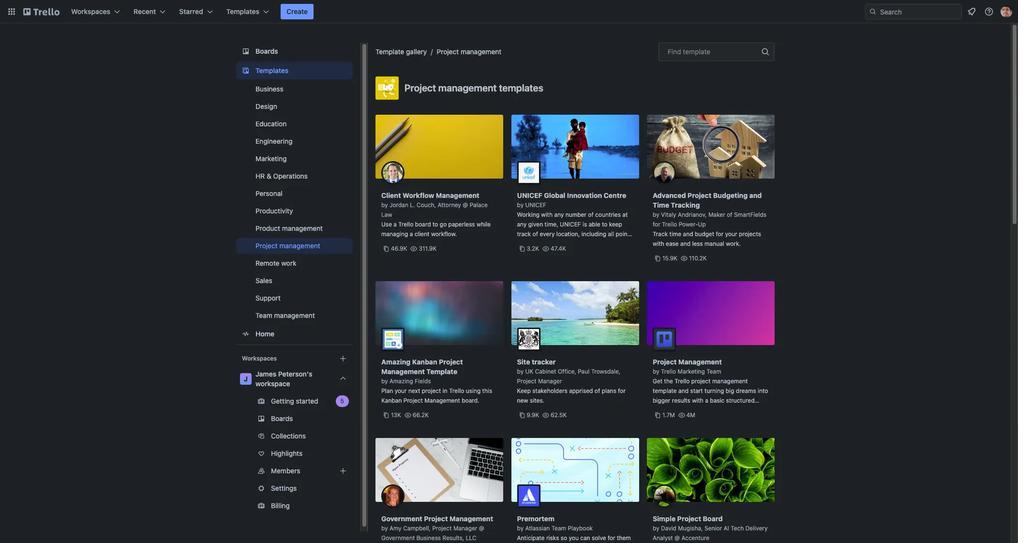 Task type: locate. For each thing, give the bounding box(es) containing it.
manager inside site tracker by uk cabinet office, paul trowsdale, project manager keep stakeholders apprised of plans for new sites.
[[538, 378, 562, 385]]

for inside project management by trello marketing team get the trello project management template and start turning big dreams into bigger results with a basic structured workflow designed for teams of any size.
[[706, 407, 714, 414]]

46.9k
[[391, 245, 407, 252]]

boards down getting
[[271, 414, 293, 423]]

Find template field
[[659, 43, 775, 61]]

0 horizontal spatial a
[[394, 221, 397, 228]]

remote work
[[256, 259, 297, 267]]

manager up llc
[[454, 525, 478, 532]]

given
[[529, 221, 543, 228]]

0 horizontal spatial every
[[540, 230, 555, 238]]

1 vertical spatial team
[[707, 368, 722, 375]]

to inside unicef global innovation centre by unicef working with any number of countries at any given time, unicef is able to keep track of every location, including all points of contact and every important document, on dedicated trello boards.
[[602, 221, 608, 228]]

any down structured
[[741, 407, 751, 414]]

2 vertical spatial with
[[692, 397, 704, 404]]

by left uk on the right of the page
[[517, 368, 524, 375]]

billing link
[[236, 498, 363, 514]]

boards link down getting started on the bottom left of page
[[236, 411, 353, 427]]

projects
[[739, 230, 762, 238]]

management up the attorney
[[436, 191, 480, 199]]

1 vertical spatial template
[[653, 387, 677, 395]]

templates up board 'icon'
[[226, 7, 260, 15]]

create button
[[281, 4, 314, 19]]

1 horizontal spatial project management
[[437, 47, 502, 56]]

project up start
[[692, 378, 711, 385]]

1 vertical spatial templates
[[256, 66, 289, 75]]

number
[[566, 211, 587, 218]]

every down location,
[[559, 240, 574, 247]]

team up "turning"
[[707, 368, 722, 375]]

0 vertical spatial any
[[555, 211, 564, 218]]

design
[[256, 102, 277, 110]]

0 horizontal spatial to
[[433, 221, 438, 228]]

any up track
[[517, 221, 527, 228]]

vitaly andrianov, maker of smartfields for trello power-up image
[[653, 161, 676, 184]]

important
[[575, 240, 602, 247]]

1 to from the left
[[433, 221, 438, 228]]

by up analyst
[[653, 525, 660, 532]]

2 vertical spatial a
[[706, 397, 709, 404]]

0 vertical spatial kanban
[[412, 358, 438, 366]]

workspaces button
[[65, 4, 126, 19]]

of down structured
[[734, 407, 739, 414]]

project management link up remote work link
[[236, 238, 353, 254]]

2 horizontal spatial with
[[692, 397, 704, 404]]

a
[[394, 221, 397, 228], [410, 230, 413, 238], [706, 397, 709, 404]]

business down campbell,
[[417, 535, 441, 542]]

template right find
[[683, 47, 711, 56]]

2 horizontal spatial any
[[741, 407, 751, 414]]

trello right in
[[449, 387, 464, 395]]

by up plan
[[382, 378, 388, 385]]

0 vertical spatial government
[[382, 515, 423, 523]]

1 horizontal spatial manager
[[538, 378, 562, 385]]

project management link up project management templates
[[437, 47, 502, 56]]

find template
[[668, 47, 711, 56]]

with inside unicef global innovation centre by unicef working with any number of countries at any given time, unicef is able to keep track of every location, including all points of contact and every important document, on dedicated trello boards.
[[541, 211, 553, 218]]

product management
[[256, 224, 323, 232]]

james
[[256, 370, 277, 378]]

1 government from the top
[[382, 515, 423, 523]]

0 horizontal spatial your
[[395, 387, 407, 395]]

hr
[[256, 172, 265, 180]]

0 vertical spatial your
[[726, 230, 738, 238]]

boards
[[256, 47, 278, 55], [271, 414, 293, 423]]

a left basic
[[706, 397, 709, 404]]

management up start
[[679, 358, 722, 366]]

trowsdale,
[[591, 368, 621, 375]]

forward image inside collections link
[[351, 430, 363, 442]]

0 horizontal spatial with
[[541, 211, 553, 218]]

0 vertical spatial manager
[[538, 378, 562, 385]]

trello marketing team image
[[653, 328, 676, 351]]

management inside project management by trello marketing team get the trello project management template and start turning big dreams into bigger results with a basic structured workflow designed for teams of any size.
[[679, 358, 722, 366]]

advanced
[[653, 191, 686, 199]]

2 horizontal spatial @
[[675, 535, 680, 542]]

and up 'smartfields'
[[750, 191, 762, 199]]

by
[[382, 201, 388, 209], [517, 201, 524, 209], [653, 211, 660, 218], [517, 368, 524, 375], [653, 368, 660, 375], [382, 378, 388, 385], [382, 525, 388, 532], [517, 525, 524, 532], [653, 525, 660, 532]]

back to home image
[[23, 4, 60, 19]]

support link
[[236, 291, 353, 306]]

trello down vitaly
[[662, 221, 677, 228]]

business link
[[236, 81, 353, 97]]

amy campbell, project manager @ government business results, llc image
[[382, 485, 405, 508]]

0 horizontal spatial project management
[[256, 242, 320, 250]]

and up results
[[679, 387, 689, 395]]

management up fields
[[382, 367, 425, 376]]

create a workspace image
[[337, 353, 349, 365]]

workflow
[[403, 191, 434, 199]]

management inside the government project management by amy campbell, project manager @ government business results, llc
[[450, 515, 493, 523]]

of inside site tracker by uk cabinet office, paul trowsdale, project manager keep stakeholders apprised of plans for new sites.
[[595, 387, 601, 395]]

0 horizontal spatial team
[[256, 311, 273, 320]]

2 vertical spatial team
[[552, 525, 567, 532]]

1 horizontal spatial template
[[427, 367, 458, 376]]

structured
[[727, 397, 755, 404]]

for left them
[[608, 535, 616, 542]]

management inside project management by trello marketing team get the trello project management template and start turning big dreams into bigger results with a basic structured workflow designed for teams of any size.
[[713, 378, 748, 385]]

0 vertical spatial @
[[463, 201, 468, 209]]

1 horizontal spatial with
[[653, 240, 665, 247]]

work.
[[726, 240, 741, 247]]

with inside advanced project budgeting and time tracking by vitaly andrianov, maker of smartfields for trello power-up track time and budget for your projects with ease and less manual work.
[[653, 240, 665, 247]]

0 vertical spatial with
[[541, 211, 553, 218]]

manager
[[538, 378, 562, 385], [454, 525, 478, 532]]

can
[[581, 535, 591, 542]]

1 vertical spatial marketing
[[678, 368, 705, 375]]

1 horizontal spatial marketing
[[678, 368, 705, 375]]

remote work link
[[236, 256, 353, 271]]

1 vertical spatial amazing
[[390, 378, 413, 385]]

add image
[[337, 465, 349, 477]]

david
[[661, 525, 677, 532]]

by up the anticipate
[[517, 525, 524, 532]]

project inside amazing kanban project management template by amazing fields plan your next project in trello using this kanban project management board.
[[422, 387, 441, 395]]

kanban down plan
[[382, 397, 402, 404]]

by inside simple project board by david mugisha, senior ai tech delivery analyst @ accenture
[[653, 525, 660, 532]]

uk
[[526, 368, 534, 375]]

trello
[[399, 221, 414, 228], [662, 221, 677, 228], [555, 250, 570, 257], [661, 368, 676, 375], [675, 378, 690, 385], [449, 387, 464, 395]]

to inside client workflow management by jordan l. couch, attorney @ palace law use a trello board to go paperless while managing a client workflow.
[[433, 221, 438, 228]]

trello up the
[[661, 368, 676, 375]]

mugisha,
[[679, 525, 703, 532]]

0 horizontal spatial template
[[376, 47, 404, 56]]

template up "bigger"
[[653, 387, 677, 395]]

amazing
[[382, 358, 411, 366], [390, 378, 413, 385]]

your up work.
[[726, 230, 738, 238]]

1 vertical spatial template
[[427, 367, 458, 376]]

collections link
[[236, 429, 363, 444]]

1 vertical spatial manager
[[454, 525, 478, 532]]

track
[[653, 230, 668, 238]]

results
[[672, 397, 691, 404]]

with down track
[[653, 240, 665, 247]]

you
[[569, 535, 579, 542]]

business up "design"
[[256, 85, 284, 93]]

1 vertical spatial kanban
[[382, 397, 402, 404]]

team up so
[[552, 525, 567, 532]]

office,
[[558, 368, 577, 375]]

to left go at the top left of page
[[433, 221, 438, 228]]

template left gallery
[[376, 47, 404, 56]]

premortem
[[517, 515, 555, 523]]

engineering
[[256, 137, 293, 145]]

forward image for collections
[[351, 430, 363, 442]]

3 forward image from the top
[[351, 483, 363, 494]]

template
[[376, 47, 404, 56], [427, 367, 458, 376]]

of right maker
[[727, 211, 733, 218]]

design link
[[236, 99, 353, 114]]

templates right 'template board' icon
[[256, 66, 289, 75]]

by up 'get'
[[653, 368, 660, 375]]

project up the remote
[[256, 242, 278, 250]]

project down uk on the right of the page
[[517, 378, 537, 385]]

0 vertical spatial a
[[394, 221, 397, 228]]

forward image inside the settings link
[[351, 483, 363, 494]]

attorney
[[438, 201, 461, 209]]

0 horizontal spatial project management link
[[236, 238, 353, 254]]

0 vertical spatial template
[[376, 47, 404, 56]]

13k
[[391, 412, 401, 419]]

1 horizontal spatial team
[[552, 525, 567, 532]]

1 horizontal spatial to
[[602, 221, 608, 228]]

of left plans
[[595, 387, 601, 395]]

0 horizontal spatial any
[[517, 221, 527, 228]]

0 horizontal spatial kanban
[[382, 397, 402, 404]]

4 forward image from the top
[[351, 500, 363, 512]]

0 vertical spatial marketing
[[256, 154, 287, 163]]

1 vertical spatial unicef
[[526, 201, 547, 209]]

paperless
[[449, 221, 475, 228]]

business inside the government project management by amy campbell, project manager @ government business results, llc
[[417, 535, 441, 542]]

2 horizontal spatial a
[[706, 397, 709, 404]]

for up track
[[653, 221, 661, 228]]

1 vertical spatial project management link
[[236, 238, 353, 254]]

template inside project management by trello marketing team get the trello project management template and start turning big dreams into bigger results with a basic structured workflow designed for teams of any size.
[[653, 387, 677, 395]]

0 vertical spatial template
[[683, 47, 711, 56]]

a left the client
[[410, 230, 413, 238]]

boards link up templates link
[[236, 43, 353, 60]]

&
[[267, 172, 272, 180]]

amazing up next
[[390, 378, 413, 385]]

project management up project management templates
[[437, 47, 502, 56]]

0 horizontal spatial template
[[653, 387, 677, 395]]

team inside project management by trello marketing team get the trello project management template and start turning big dreams into bigger results with a basic structured workflow designed for teams of any size.
[[707, 368, 722, 375]]

0 vertical spatial boards link
[[236, 43, 353, 60]]

workflow
[[653, 407, 678, 414]]

trello left boards.
[[555, 250, 570, 257]]

1 vertical spatial a
[[410, 230, 413, 238]]

1 horizontal spatial @
[[479, 525, 485, 532]]

project up the
[[653, 358, 677, 366]]

0 horizontal spatial business
[[256, 85, 284, 93]]

1 vertical spatial project
[[422, 387, 441, 395]]

management
[[436, 191, 480, 199], [679, 358, 722, 366], [382, 367, 425, 376], [425, 397, 460, 404], [450, 515, 493, 523]]

2 vertical spatial @
[[675, 535, 680, 542]]

0 vertical spatial workspaces
[[71, 7, 110, 15]]

for
[[653, 221, 661, 228], [716, 230, 724, 238], [618, 387, 626, 395], [706, 407, 714, 414], [608, 535, 616, 542]]

1 vertical spatial business
[[417, 535, 441, 542]]

2 boards link from the top
[[236, 411, 353, 427]]

project management
[[437, 47, 502, 56], [256, 242, 320, 250]]

1 vertical spatial with
[[653, 240, 665, 247]]

government up amy
[[382, 515, 423, 523]]

2 forward image from the top
[[351, 430, 363, 442]]

47.4k
[[551, 245, 566, 252]]

amazing down amazing fields image
[[382, 358, 411, 366]]

1 horizontal spatial kanban
[[412, 358, 438, 366]]

1 vertical spatial your
[[395, 387, 407, 395]]

jordan l. couch, attorney @ palace law image
[[382, 161, 405, 184]]

and up dedicated
[[547, 240, 557, 247]]

management up llc
[[450, 515, 493, 523]]

for right plans
[[618, 387, 626, 395]]

project up mugisha,
[[678, 515, 702, 523]]

forward image inside billing link
[[351, 500, 363, 512]]

1 vertical spatial any
[[517, 221, 527, 228]]

@ inside client workflow management by jordan l. couch, attorney @ palace law use a trello board to go paperless while managing a client workflow.
[[463, 201, 468, 209]]

by up "law"
[[382, 201, 388, 209]]

2 horizontal spatial team
[[707, 368, 722, 375]]

with down start
[[692, 397, 704, 404]]

david mugisha, senior ai tech delivery analyst @ accenture image
[[653, 485, 676, 508]]

time
[[653, 201, 670, 209]]

results,
[[443, 535, 465, 542]]

kanban
[[412, 358, 438, 366], [382, 397, 402, 404]]

15.9k
[[663, 255, 678, 262]]

next
[[409, 387, 420, 395]]

government down amy
[[382, 535, 415, 542]]

project management up the work
[[256, 242, 320, 250]]

keep
[[517, 387, 531, 395]]

of up on
[[517, 240, 523, 247]]

project up results,
[[433, 525, 452, 532]]

find
[[668, 47, 682, 56]]

support
[[256, 294, 281, 302]]

project down fields
[[422, 387, 441, 395]]

starred
[[179, 7, 203, 15]]

template up in
[[427, 367, 458, 376]]

home link
[[236, 325, 353, 343]]

1 vertical spatial project management
[[256, 242, 320, 250]]

workflow.
[[431, 230, 457, 238]]

advanced project budgeting and time tracking by vitaly andrianov, maker of smartfields for trello power-up track time and budget for your projects with ease and less manual work.
[[653, 191, 767, 247]]

by inside amazing kanban project management template by amazing fields plan your next project in trello using this kanban project management board.
[[382, 378, 388, 385]]

trello right the
[[675, 378, 690, 385]]

and inside unicef global innovation centre by unicef working with any number of countries at any given time, unicef is able to keep track of every location, including all points of contact and every important document, on dedicated trello boards.
[[547, 240, 557, 247]]

0 horizontal spatial project
[[422, 387, 441, 395]]

1 horizontal spatial every
[[559, 240, 574, 247]]

1 vertical spatial boards link
[[236, 411, 353, 427]]

0 vertical spatial project management link
[[437, 47, 502, 56]]

to right able
[[602, 221, 608, 228]]

by left amy
[[382, 525, 388, 532]]

starred button
[[173, 4, 219, 19]]

0 horizontal spatial manager
[[454, 525, 478, 532]]

project
[[692, 378, 711, 385], [422, 387, 441, 395]]

@ inside the government project management by amy campbell, project manager @ government business results, llc
[[479, 525, 485, 532]]

management inside client workflow management by jordan l. couch, attorney @ palace law use a trello board to go paperless while managing a client workflow.
[[436, 191, 480, 199]]

amazing fields image
[[382, 328, 405, 351]]

tracker
[[532, 358, 556, 366]]

0 horizontal spatial workspaces
[[71, 7, 110, 15]]

any inside project management by trello marketing team get the trello project management template and start turning big dreams into bigger results with a basic structured workflow designed for teams of any size.
[[741, 407, 751, 414]]

boards right board 'icon'
[[256, 47, 278, 55]]

trello up managing
[[399, 221, 414, 228]]

for down basic
[[706, 407, 714, 414]]

template inside amazing kanban project management template by amazing fields plan your next project in trello using this kanban project management board.
[[427, 367, 458, 376]]

by up working
[[517, 201, 524, 209]]

project up campbell,
[[424, 515, 448, 523]]

kanban up fields
[[412, 358, 438, 366]]

education
[[256, 120, 287, 128]]

project
[[437, 47, 459, 56], [405, 82, 436, 93], [688, 191, 712, 199], [256, 242, 278, 250], [439, 358, 463, 366], [653, 358, 677, 366], [517, 378, 537, 385], [404, 397, 423, 404], [424, 515, 448, 523], [678, 515, 702, 523], [433, 525, 452, 532]]

2 vertical spatial any
[[741, 407, 751, 414]]

them
[[617, 535, 631, 542]]

1 horizontal spatial workspaces
[[242, 355, 277, 362]]

every down time,
[[540, 230, 555, 238]]

uk cabinet office, paul trowsdale, project manager image
[[517, 328, 541, 351]]

project right gallery
[[437, 47, 459, 56]]

project up tracking at the right of page
[[688, 191, 712, 199]]

go
[[440, 221, 447, 228]]

1 vertical spatial @
[[479, 525, 485, 532]]

dedicated
[[526, 250, 553, 257]]

2 to from the left
[[602, 221, 608, 228]]

every
[[540, 230, 555, 238], [559, 240, 574, 247]]

1 horizontal spatial project
[[692, 378, 711, 385]]

any up time,
[[555, 211, 564, 218]]

forward image
[[351, 396, 363, 407], [351, 430, 363, 442], [351, 483, 363, 494], [351, 500, 363, 512]]

0 vertical spatial team
[[256, 311, 273, 320]]

start
[[691, 387, 703, 395]]

marketing inside project management by trello marketing team get the trello project management template and start turning big dreams into bigger results with a basic structured workflow designed for teams of any size.
[[678, 368, 705, 375]]

0 vertical spatial templates
[[226, 7, 260, 15]]

j
[[244, 375, 248, 383]]

of inside advanced project budgeting and time tracking by vitaly andrianov, maker of smartfields for trello power-up track time and budget for your projects with ease and less manual work.
[[727, 211, 733, 218]]

1 horizontal spatial business
[[417, 535, 441, 542]]

by down time at the right of page
[[653, 211, 660, 218]]

1 horizontal spatial your
[[726, 230, 738, 238]]

to
[[433, 221, 438, 228], [602, 221, 608, 228]]

with up time,
[[541, 211, 553, 218]]

marketing up &
[[256, 154, 287, 163]]

size.
[[752, 407, 765, 414]]

your left next
[[395, 387, 407, 395]]

marketing up start
[[678, 368, 705, 375]]

1 vertical spatial government
[[382, 535, 415, 542]]

0 horizontal spatial @
[[463, 201, 468, 209]]

a right 'use'
[[394, 221, 397, 228]]

0 vertical spatial project
[[692, 378, 711, 385]]

1 horizontal spatial template
[[683, 47, 711, 56]]

and
[[750, 191, 762, 199], [683, 230, 694, 238], [547, 240, 557, 247], [681, 240, 691, 247], [679, 387, 689, 395]]

team down support
[[256, 311, 273, 320]]

manager up stakeholders
[[538, 378, 562, 385]]

highlights link
[[236, 446, 353, 461]]

2 government from the top
[[382, 535, 415, 542]]

client workflow management by jordan l. couch, attorney @ palace law use a trello board to go paperless while managing a client workflow.
[[382, 191, 491, 238]]

your inside advanced project budgeting and time tracking by vitaly andrianov, maker of smartfields for trello power-up track time and budget for your projects with ease and less manual work.
[[726, 230, 738, 238]]

palace
[[470, 201, 488, 209]]

highlights
[[271, 449, 303, 458]]



Task type: vqa. For each thing, say whether or not it's contained in the screenshot.
Education Icon
no



Task type: describe. For each thing, give the bounding box(es) containing it.
primary element
[[0, 0, 1019, 23]]

track
[[517, 230, 531, 238]]

client
[[382, 191, 401, 199]]

amy
[[390, 525, 402, 532]]

use
[[382, 221, 392, 228]]

able
[[589, 221, 601, 228]]

and left the less
[[681, 240, 691, 247]]

designed
[[679, 407, 705, 414]]

all
[[608, 230, 614, 238]]

sales
[[256, 276, 272, 285]]

site tracker by uk cabinet office, paul trowsdale, project manager keep stakeholders apprised of plans for new sites.
[[517, 358, 626, 404]]

for up manual
[[716, 230, 724, 238]]

senior
[[705, 525, 722, 532]]

maker
[[709, 211, 726, 218]]

62.5k
[[551, 412, 567, 419]]

search image
[[870, 8, 877, 15]]

0 vertical spatial boards
[[256, 47, 278, 55]]

james peterson (jamespeterson93) image
[[1001, 6, 1013, 17]]

by inside project management by trello marketing team get the trello project management template and start turning big dreams into bigger results with a basic structured workflow designed for teams of any size.
[[653, 368, 660, 375]]

settings
[[271, 484, 297, 492]]

atlassian team playbook image
[[517, 485, 541, 508]]

and down power-
[[683, 230, 694, 238]]

couch,
[[417, 201, 436, 209]]

using
[[466, 387, 481, 395]]

jordan
[[390, 201, 409, 209]]

board image
[[240, 46, 252, 57]]

simple
[[653, 515, 676, 523]]

including
[[582, 230, 607, 238]]

project inside project management by trello marketing team get the trello project management template and start turning big dreams into bigger results with a basic structured workflow designed for teams of any size.
[[692, 378, 711, 385]]

@ for workflow
[[463, 201, 468, 209]]

getting started
[[271, 397, 318, 405]]

team inside premortem by atlassian team playbook anticipate risks so you can solve for them
[[552, 525, 567, 532]]

project inside project management link
[[256, 242, 278, 250]]

project inside simple project board by david mugisha, senior ai tech delivery analyst @ accenture
[[678, 515, 702, 523]]

templates link
[[236, 62, 353, 79]]

team management
[[256, 311, 315, 320]]

ease
[[666, 240, 679, 247]]

billing
[[271, 502, 290, 510]]

trello inside amazing kanban project management template by amazing fields plan your next project in trello using this kanban project management board.
[[449, 387, 464, 395]]

project up in
[[439, 358, 463, 366]]

and inside project management by trello marketing team get the trello project management template and start turning big dreams into bigger results with a basic structured workflow designed for teams of any size.
[[679, 387, 689, 395]]

your inside amazing kanban project management template by amazing fields plan your next project in trello using this kanban project management board.
[[395, 387, 407, 395]]

this
[[483, 387, 493, 395]]

project inside advanced project budgeting and time tracking by vitaly andrianov, maker of smartfields for trello power-up track time and budget for your projects with ease and less manual work.
[[688, 191, 712, 199]]

1 forward image from the top
[[351, 396, 363, 407]]

1 vertical spatial workspaces
[[242, 355, 277, 362]]

workspace
[[256, 380, 290, 388]]

operations
[[273, 172, 308, 180]]

unicef image
[[517, 161, 541, 184]]

@ for project
[[479, 525, 485, 532]]

manager inside the government project management by amy campbell, project manager @ government business results, llc
[[454, 525, 478, 532]]

started
[[296, 397, 318, 405]]

for inside premortem by atlassian team playbook anticipate risks so you can solve for them
[[608, 535, 616, 542]]

into
[[758, 387, 769, 395]]

template board image
[[240, 65, 252, 77]]

cabinet
[[535, 368, 557, 375]]

project inside site tracker by uk cabinet office, paul trowsdale, project manager keep stakeholders apprised of plans for new sites.
[[517, 378, 537, 385]]

1 vertical spatial every
[[559, 240, 574, 247]]

project management icon image
[[376, 77, 399, 100]]

while
[[477, 221, 491, 228]]

workspaces inside dropdown button
[[71, 7, 110, 15]]

a inside project management by trello marketing team get the trello project management template and start turning big dreams into bigger results with a basic structured workflow designed for teams of any size.
[[706, 397, 709, 404]]

big
[[726, 387, 735, 395]]

site
[[517, 358, 530, 366]]

project right project management icon
[[405, 82, 436, 93]]

andrianov,
[[678, 211, 707, 218]]

0 notifications image
[[966, 6, 978, 17]]

0 vertical spatial business
[[256, 85, 284, 93]]

centre
[[604, 191, 627, 199]]

by inside advanced project budgeting and time tracking by vitaly andrianov, maker of smartfields for trello power-up track time and budget for your projects with ease and less manual work.
[[653, 211, 660, 218]]

solve
[[592, 535, 606, 542]]

time,
[[545, 221, 559, 228]]

1 horizontal spatial any
[[555, 211, 564, 218]]

management down in
[[425, 397, 460, 404]]

managing
[[382, 230, 408, 238]]

by inside the government project management by amy campbell, project manager @ government business results, llc
[[382, 525, 388, 532]]

bigger
[[653, 397, 671, 404]]

vitaly
[[661, 211, 677, 218]]

peterson's
[[278, 370, 313, 378]]

is
[[583, 221, 587, 228]]

team inside team management link
[[256, 311, 273, 320]]

forward image for settings
[[351, 483, 363, 494]]

remote
[[256, 259, 280, 267]]

by inside site tracker by uk cabinet office, paul trowsdale, project manager keep stakeholders apprised of plans for new sites.
[[517, 368, 524, 375]]

in
[[443, 387, 448, 395]]

apprised
[[569, 387, 593, 395]]

dreams
[[736, 387, 757, 395]]

amazing kanban project management template by amazing fields plan your next project in trello using this kanban project management board.
[[382, 358, 493, 404]]

trello inside advanced project budgeting and time tracking by vitaly andrianov, maker of smartfields for trello power-up track time and budget for your projects with ease and less manual work.
[[662, 221, 677, 228]]

fields
[[415, 378, 431, 385]]

1 horizontal spatial project management link
[[437, 47, 502, 56]]

paul
[[578, 368, 590, 375]]

110.2k
[[689, 255, 707, 262]]

l.
[[410, 201, 415, 209]]

project inside project management by trello marketing team get the trello project management template and start turning big dreams into bigger results with a basic structured workflow designed for teams of any size.
[[653, 358, 677, 366]]

open information menu image
[[985, 7, 995, 16]]

1 vertical spatial boards
[[271, 414, 293, 423]]

plans
[[602, 387, 617, 395]]

templates inside dropdown button
[[226, 7, 260, 15]]

so
[[561, 535, 568, 542]]

of up able
[[588, 211, 594, 218]]

9.9k
[[527, 412, 540, 419]]

law
[[382, 211, 392, 218]]

time
[[670, 230, 682, 238]]

2 vertical spatial unicef
[[560, 221, 581, 228]]

premortem by atlassian team playbook anticipate risks so you can solve for them
[[517, 515, 631, 543]]

trello inside client workflow management by jordan l. couch, attorney @ palace law use a trello board to go paperless while managing a client workflow.
[[399, 221, 414, 228]]

up
[[698, 221, 706, 228]]

sales link
[[236, 273, 353, 289]]

government project management by amy campbell, project manager @ government business results, llc
[[382, 515, 493, 542]]

project down next
[[404, 397, 423, 404]]

0 vertical spatial project management
[[437, 47, 502, 56]]

0 vertical spatial every
[[540, 230, 555, 238]]

engineering link
[[236, 134, 353, 149]]

templates
[[499, 82, 544, 93]]

1 horizontal spatial a
[[410, 230, 413, 238]]

of down given
[[533, 230, 538, 238]]

working
[[517, 211, 540, 218]]

new
[[517, 397, 529, 404]]

by inside premortem by atlassian team playbook anticipate risks so you can solve for them
[[517, 525, 524, 532]]

templates button
[[221, 4, 275, 19]]

of inside project management by trello marketing team get the trello project management template and start turning big dreams into bigger results with a basic structured workflow designed for teams of any size.
[[734, 407, 739, 414]]

1 boards link from the top
[[236, 43, 353, 60]]

0 vertical spatial amazing
[[382, 358, 411, 366]]

on
[[517, 250, 524, 257]]

location,
[[557, 230, 580, 238]]

template inside "field"
[[683, 47, 711, 56]]

sites.
[[530, 397, 545, 404]]

5
[[341, 398, 344, 405]]

template gallery
[[376, 47, 427, 56]]

personal
[[256, 189, 283, 198]]

forward image for billing
[[351, 500, 363, 512]]

home image
[[240, 328, 252, 340]]

marketing link
[[236, 151, 353, 167]]

by inside client workflow management by jordan l. couch, attorney @ palace law use a trello board to go paperless while managing a client workflow.
[[382, 201, 388, 209]]

budget
[[695, 230, 715, 238]]

for inside site tracker by uk cabinet office, paul trowsdale, project manager keep stakeholders apprised of plans for new sites.
[[618, 387, 626, 395]]

home
[[256, 330, 275, 338]]

budgeting
[[714, 191, 748, 199]]

recent button
[[128, 4, 172, 19]]

with inside project management by trello marketing team get the trello project management template and start turning big dreams into bigger results with a basic structured workflow designed for teams of any size.
[[692, 397, 704, 404]]

Search field
[[877, 4, 962, 19]]

create
[[287, 7, 308, 15]]

0 vertical spatial unicef
[[517, 191, 543, 199]]

forward image
[[351, 465, 363, 477]]

0 horizontal spatial marketing
[[256, 154, 287, 163]]

by inside unicef global innovation centre by unicef working with any number of countries at any given time, unicef is able to keep track of every location, including all points of contact and every important document, on dedicated trello boards.
[[517, 201, 524, 209]]

client
[[415, 230, 430, 238]]

@ inside simple project board by david mugisha, senior ai tech delivery analyst @ accenture
[[675, 535, 680, 542]]

3.2k
[[527, 245, 539, 252]]

trello inside unicef global innovation centre by unicef working with any number of countries at any given time, unicef is able to keep track of every location, including all points of contact and every important document, on dedicated trello boards.
[[555, 250, 570, 257]]

teams
[[715, 407, 732, 414]]

tracking
[[671, 201, 700, 209]]



